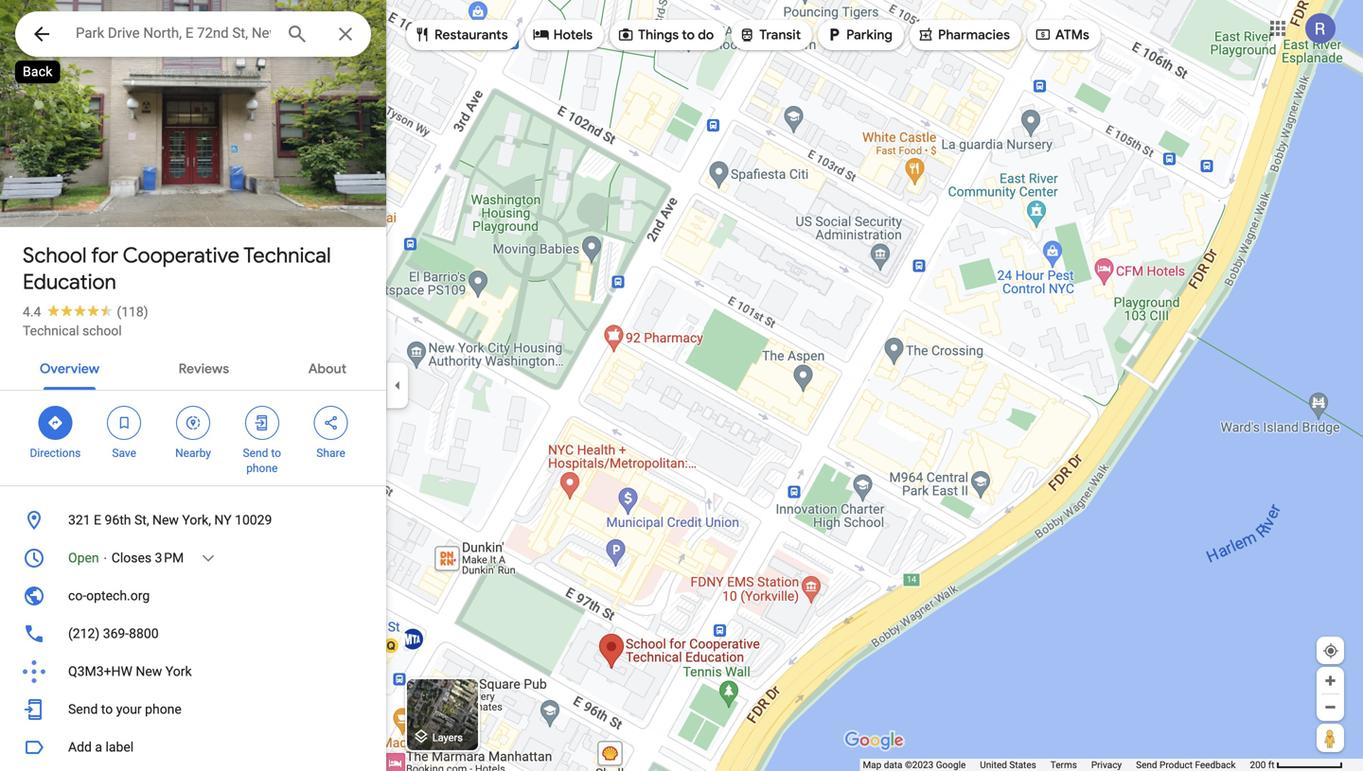 Task type: locate. For each thing, give the bounding box(es) containing it.
0 vertical spatial to
[[682, 27, 695, 44]]

restaurants
[[435, 27, 508, 44]]

None field
[[76, 22, 271, 44]]

overview
[[40, 361, 99, 378]]


[[254, 413, 271, 434]]

2 horizontal spatial to
[[682, 27, 695, 44]]

 hotels
[[533, 24, 593, 45]]

2 vertical spatial send
[[1136, 760, 1157, 771]]

to left do
[[682, 27, 695, 44]]

new
[[152, 513, 179, 528], [136, 664, 162, 680]]

send inside "send to phone"
[[243, 447, 268, 460]]

200
[[1250, 760, 1266, 771]]


[[1035, 24, 1052, 45]]

hotels
[[553, 27, 593, 44]]

0 horizontal spatial technical
[[23, 323, 79, 339]]

phone down  on the bottom
[[246, 462, 278, 475]]

add a label
[[68, 740, 134, 755]]

terms
[[1051, 760, 1077, 771]]

1 vertical spatial send
[[68, 702, 98, 718]]

0 horizontal spatial phone
[[145, 702, 182, 718]]

1 horizontal spatial technical
[[243, 242, 331, 269]]

show open hours for the week image
[[200, 550, 217, 567]]

school
[[23, 242, 87, 269]]

hours image
[[23, 547, 45, 570]]

add a label button
[[0, 729, 386, 767]]

 button
[[15, 11, 68, 61]]

1 horizontal spatial send
[[243, 447, 268, 460]]

transit
[[760, 27, 801, 44]]

tab list
[[0, 345, 386, 390]]

34 photos button
[[14, 180, 123, 213]]


[[30, 20, 53, 48]]

technical school
[[23, 323, 122, 339]]

10029
[[235, 513, 272, 528]]

show street view coverage image
[[1317, 724, 1344, 753]]

phone right your
[[145, 702, 182, 718]]

Park Drive North, E 72nd St, New York, NY 10021 field
[[15, 11, 371, 57]]

2 horizontal spatial send
[[1136, 760, 1157, 771]]

 pharmacies
[[917, 24, 1010, 45]]

send inside send product feedback button
[[1136, 760, 1157, 771]]

google maps element
[[0, 0, 1363, 772]]

to for send to phone
[[271, 447, 281, 460]]

1 vertical spatial technical
[[23, 323, 79, 339]]

send to your phone button
[[0, 691, 386, 729]]

e
[[94, 513, 101, 528]]

to inside send to your phone button
[[101, 702, 113, 718]]

new inside q3m3+hw new york button
[[136, 664, 162, 680]]

phone
[[246, 462, 278, 475], [145, 702, 182, 718]]

send left product
[[1136, 760, 1157, 771]]

369-
[[103, 626, 129, 642]]

to left your
[[101, 702, 113, 718]]

united states button
[[980, 759, 1036, 772]]

terms button
[[1051, 759, 1077, 772]]

none field inside park drive north, e 72nd st, new york, ny 10021 'field'
[[76, 22, 271, 44]]

0 vertical spatial send
[[243, 447, 268, 460]]

footer
[[863, 759, 1250, 772]]

1 horizontal spatial to
[[271, 447, 281, 460]]

to for send to your phone
[[101, 702, 113, 718]]

google account: ruby anderson  
(rubyanndersson@gmail.com) image
[[1305, 13, 1336, 44]]

open
[[68, 551, 99, 566]]

directions
[[30, 447, 81, 460]]

q3m3+hw
[[68, 664, 132, 680]]

0 vertical spatial new
[[152, 513, 179, 528]]

to left share
[[271, 447, 281, 460]]

education
[[23, 269, 116, 295]]

4.4
[[23, 304, 41, 320]]

321
[[68, 513, 90, 528]]

label
[[106, 740, 134, 755]]

map
[[863, 760, 882, 771]]

send
[[243, 447, 268, 460], [68, 702, 98, 718], [1136, 760, 1157, 771]]

atms
[[1055, 27, 1089, 44]]

96th
[[105, 513, 131, 528]]

1 vertical spatial new
[[136, 664, 162, 680]]

0 vertical spatial phone
[[246, 462, 278, 475]]

send product feedback button
[[1136, 759, 1236, 772]]

york,
[[182, 513, 211, 528]]

co-optech.org link
[[0, 577, 386, 615]]

show your location image
[[1323, 643, 1340, 660]]

0 horizontal spatial send
[[68, 702, 98, 718]]

overview button
[[24, 345, 115, 390]]


[[414, 24, 431, 45]]

(212)
[[68, 626, 100, 642]]

 atms
[[1035, 24, 1089, 45]]

(118)
[[117, 304, 148, 320]]


[[739, 24, 756, 45]]

pharmacies
[[938, 27, 1010, 44]]

tab list inside school for cooperative technical education main content
[[0, 345, 386, 390]]

map data ©2023 google
[[863, 760, 966, 771]]

co-optech.org
[[68, 588, 150, 604]]

tab list containing overview
[[0, 345, 386, 390]]

new inside '321 e 96th st, new york, ny 10029' button
[[152, 513, 179, 528]]


[[917, 24, 934, 45]]

2 vertical spatial to
[[101, 702, 113, 718]]

4.4 stars image
[[41, 304, 117, 317]]


[[617, 24, 634, 45]]

closes
[[111, 551, 152, 566]]

0 horizontal spatial to
[[101, 702, 113, 718]]

google
[[936, 760, 966, 771]]

send to your phone
[[68, 702, 182, 718]]

1 vertical spatial to
[[271, 447, 281, 460]]

zoom out image
[[1323, 701, 1338, 715]]

new left york
[[136, 664, 162, 680]]

feedback
[[1195, 760, 1236, 771]]

1 vertical spatial phone
[[145, 702, 182, 718]]

200 ft
[[1250, 760, 1275, 771]]

send down  on the bottom
[[243, 447, 268, 460]]

(212) 369-8800
[[68, 626, 159, 642]]

send inside send to your phone button
[[68, 702, 98, 718]]

to
[[682, 27, 695, 44], [271, 447, 281, 460], [101, 702, 113, 718]]

new right st,
[[152, 513, 179, 528]]

 restaurants
[[414, 24, 508, 45]]

about button
[[293, 345, 362, 390]]

send up the add
[[68, 702, 98, 718]]

1 horizontal spatial phone
[[246, 462, 278, 475]]

send for send product feedback
[[1136, 760, 1157, 771]]

parking
[[846, 27, 893, 44]]

footer containing map data ©2023 google
[[863, 759, 1250, 772]]

save
[[112, 447, 136, 460]]

photos
[[69, 187, 116, 205]]


[[533, 24, 550, 45]]

q3m3+hw new york
[[68, 664, 192, 680]]

product
[[1160, 760, 1193, 771]]

technical
[[243, 242, 331, 269], [23, 323, 79, 339]]

321 e 96th st, new york, ny 10029
[[68, 513, 272, 528]]

to inside "send to phone"
[[271, 447, 281, 460]]

nearby
[[175, 447, 211, 460]]

0 vertical spatial technical
[[243, 242, 331, 269]]



Task type: describe. For each thing, give the bounding box(es) containing it.
phone inside button
[[145, 702, 182, 718]]

q3m3+hw new york button
[[0, 653, 386, 691]]

 things to do
[[617, 24, 714, 45]]

york
[[165, 664, 192, 680]]

do
[[698, 27, 714, 44]]

reviews
[[179, 361, 229, 378]]

co-
[[68, 588, 86, 604]]

school
[[82, 323, 122, 339]]

reviews button
[[163, 345, 244, 390]]


[[185, 413, 202, 434]]

technical inside technical school button
[[23, 323, 79, 339]]

united states
[[980, 760, 1036, 771]]

data
[[884, 760, 903, 771]]

photo of school for cooperative technical education image
[[0, 0, 395, 227]]


[[826, 24, 843, 45]]

school for cooperative technical education
[[23, 242, 331, 295]]


[[116, 413, 133, 434]]

send to phone
[[243, 447, 281, 475]]

privacy
[[1091, 760, 1122, 771]]


[[47, 413, 64, 434]]

about
[[308, 361, 347, 378]]

34 photos
[[48, 187, 116, 205]]

actions for school for cooperative technical education region
[[0, 391, 386, 486]]

200 ft button
[[1250, 760, 1343, 771]]

technical inside school for cooperative technical education
[[243, 242, 331, 269]]

 parking
[[826, 24, 893, 45]]

phone inside "send to phone"
[[246, 462, 278, 475]]

optech.org
[[86, 588, 150, 604]]

things
[[638, 27, 679, 44]]

8800
[[129, 626, 159, 642]]

321 e 96th st, new york, ny 10029 button
[[0, 502, 386, 540]]

 search field
[[15, 11, 371, 61]]

share
[[316, 447, 345, 460]]

send product feedback
[[1136, 760, 1236, 771]]

118 reviews element
[[117, 304, 148, 320]]

send for send to your phone
[[68, 702, 98, 718]]

for
[[91, 242, 118, 269]]

your
[[116, 702, 142, 718]]

open ⋅ closes 3 pm
[[68, 551, 184, 566]]

 transit
[[739, 24, 801, 45]]

layers
[[432, 732, 463, 744]]

©2023
[[905, 760, 934, 771]]

united
[[980, 760, 1007, 771]]

st,
[[134, 513, 149, 528]]

3 pm
[[155, 551, 184, 566]]

ny
[[214, 513, 232, 528]]

cooperative
[[123, 242, 239, 269]]

add
[[68, 740, 92, 755]]

school for cooperative technical education main content
[[0, 0, 395, 772]]

send for send to phone
[[243, 447, 268, 460]]

collapse side panel image
[[387, 375, 408, 396]]

technical school button
[[23, 322, 122, 341]]

footer inside google maps element
[[863, 759, 1250, 772]]

to inside  things to do
[[682, 27, 695, 44]]

a
[[95, 740, 102, 755]]

zoom in image
[[1323, 674, 1338, 688]]

(212) 369-8800 button
[[0, 615, 386, 653]]

34
[[48, 187, 65, 205]]

states
[[1010, 760, 1036, 771]]

ft
[[1268, 760, 1275, 771]]


[[322, 413, 339, 434]]

information for school for cooperative technical education region
[[0, 502, 386, 729]]



Task type: vqa. For each thing, say whether or not it's contained in the screenshot.
missing's the a
no



